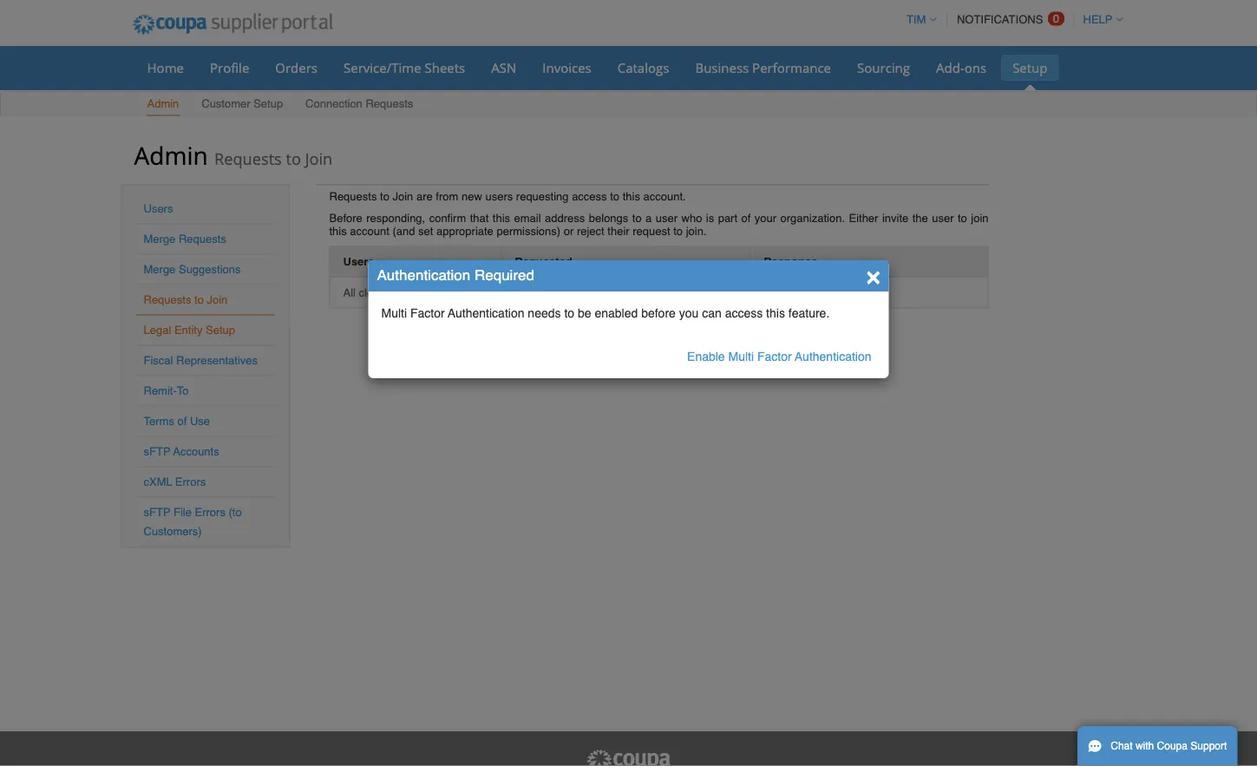 Task type: vqa. For each thing, say whether or not it's contained in the screenshot.
topmost Errors
yes



Task type: locate. For each thing, give the bounding box(es) containing it.
setup up representatives
[[206, 324, 235, 337]]

sftp for sftp file errors (to customers)
[[144, 506, 170, 519]]

0 vertical spatial setup
[[1013, 59, 1048, 76]]

reject
[[577, 224, 605, 237]]

join for requests to join are from new users requesting access to this account. before responding, confirm that this email address belongs to a user who is part of your organization. either invite the user to join this account (and set appropriate permissions) or reject their request to join.
[[393, 190, 413, 203]]

requests up suggestions
[[179, 233, 226, 246]]

authentication up open
[[377, 266, 471, 283]]

add-ons link
[[925, 55, 998, 81]]

0 vertical spatial admin
[[147, 97, 179, 110]]

1 vertical spatial multi
[[729, 350, 754, 364]]

requests down service/time
[[366, 97, 413, 110]]

request
[[633, 224, 670, 237]]

requests for connection
[[366, 97, 413, 110]]

join for requests to join
[[207, 293, 228, 306]]

0 vertical spatial of
[[742, 211, 751, 224]]

sftp
[[144, 445, 170, 458], [144, 506, 170, 519]]

users up all
[[343, 255, 375, 268]]

invoices link
[[531, 55, 603, 81]]

multi down no
[[381, 306, 407, 320]]

setup
[[1013, 59, 1048, 76], [254, 97, 283, 110], [206, 324, 235, 337]]

requests
[[366, 97, 413, 110], [214, 148, 282, 169], [329, 190, 377, 203], [179, 233, 226, 246], [144, 293, 191, 306]]

1 vertical spatial admin
[[134, 138, 208, 171]]

with
[[1136, 740, 1154, 752]]

join left the are
[[393, 190, 413, 203]]

sftp up customers)
[[144, 506, 170, 519]]

coupa supplier portal image
[[121, 3, 345, 46], [585, 749, 672, 766]]

errors
[[175, 476, 206, 489], [195, 506, 226, 519]]

connection requests link
[[305, 93, 414, 116]]

sftp for sftp accounts
[[144, 445, 170, 458]]

this left account in the top left of the page
[[329, 224, 347, 237]]

setup right ons
[[1013, 59, 1048, 76]]

2 merge from the top
[[144, 263, 176, 276]]

user
[[656, 211, 678, 224], [932, 211, 954, 224], [435, 286, 457, 299]]

1 horizontal spatial user
[[656, 211, 678, 224]]

asn link
[[480, 55, 528, 81]]

1 horizontal spatial factor
[[758, 350, 792, 364]]

admin for admin
[[147, 97, 179, 110]]

the
[[913, 211, 928, 224]]

feature.
[[789, 306, 830, 320]]

0 vertical spatial factor
[[410, 306, 445, 320]]

1 horizontal spatial setup
[[254, 97, 283, 110]]

user right the
[[932, 211, 954, 224]]

join
[[971, 211, 989, 224], [460, 286, 478, 299]]

1 vertical spatial join
[[393, 190, 413, 203]]

are
[[416, 190, 433, 203]]

users up merge requests at the top left
[[144, 202, 173, 215]]

factor
[[410, 306, 445, 320], [758, 350, 792, 364]]

this up belongs
[[623, 190, 640, 203]]

0 horizontal spatial of
[[177, 415, 187, 428]]

use
[[190, 415, 210, 428]]

sftp inside sftp file errors (to customers)
[[144, 506, 170, 519]]

requests inside admin requests to join
[[214, 148, 282, 169]]

1 horizontal spatial coupa supplier portal image
[[585, 749, 672, 766]]

can
[[702, 306, 722, 320]]

legal entity setup link
[[144, 324, 235, 337]]

multi factor authentication needs to be enabled before you can access this feature.
[[381, 306, 830, 320]]

cxml errors
[[144, 476, 206, 489]]

account
[[350, 224, 390, 237]]

authentication down feature.
[[795, 350, 872, 364]]

entity
[[174, 324, 203, 337]]

be
[[578, 306, 591, 320]]

1 vertical spatial authentication
[[448, 306, 525, 320]]

join down the connection
[[305, 148, 333, 169]]

join inside admin requests to join
[[305, 148, 333, 169]]

0 vertical spatial coupa supplier portal image
[[121, 3, 345, 46]]

join down suggestions
[[207, 293, 228, 306]]

customers)
[[144, 525, 202, 538]]

1 vertical spatial coupa supplier portal image
[[585, 749, 672, 766]]

needs
[[528, 306, 561, 320]]

1 vertical spatial join
[[460, 286, 478, 299]]

0 horizontal spatial join
[[207, 293, 228, 306]]

users link
[[144, 202, 173, 215]]

user down authentication required at the top of page
[[435, 286, 457, 299]]

admin down home link
[[147, 97, 179, 110]]

requests to join are from new users requesting access to this account. before responding, confirm that this email address belongs to a user who is part of your organization. either invite the user to join this account (and set appropriate permissions) or reject their request to join.
[[329, 190, 989, 237]]

factor down all clear! no open user join requests.
[[410, 306, 445, 320]]

setup link
[[1002, 55, 1059, 81]]

1 horizontal spatial access
[[725, 306, 763, 320]]

merge suggestions
[[144, 263, 241, 276]]

this left feature.
[[766, 306, 785, 320]]

1 vertical spatial errors
[[195, 506, 226, 519]]

of
[[742, 211, 751, 224], [177, 415, 187, 428]]

add-
[[936, 59, 965, 76]]

sourcing
[[857, 59, 910, 76]]

requests down customer setup link
[[214, 148, 282, 169]]

2 horizontal spatial join
[[393, 190, 413, 203]]

0 horizontal spatial factor
[[410, 306, 445, 320]]

1 vertical spatial setup
[[254, 97, 283, 110]]

merge down users link on the left
[[144, 233, 176, 246]]

2 sftp from the top
[[144, 506, 170, 519]]

requesting
[[516, 190, 569, 203]]

1 vertical spatial users
[[343, 255, 375, 268]]

this
[[623, 190, 640, 203], [493, 211, 510, 224], [329, 224, 347, 237], [766, 306, 785, 320]]

0 horizontal spatial user
[[435, 286, 457, 299]]

2 vertical spatial setup
[[206, 324, 235, 337]]

admin for admin requests to join
[[134, 138, 208, 171]]

join right the
[[971, 211, 989, 224]]

user right a
[[656, 211, 678, 224]]

2 vertical spatial join
[[207, 293, 228, 306]]

0 vertical spatial errors
[[175, 476, 206, 489]]

remit-to link
[[144, 384, 189, 397]]

errors down accounts
[[175, 476, 206, 489]]

access inside requests to join are from new users requesting access to this account. before responding, confirm that this email address belongs to a user who is part of your organization. either invite the user to join this account (and set appropriate permissions) or reject their request to join.
[[572, 190, 607, 203]]

factor down feature.
[[758, 350, 792, 364]]

multi
[[381, 306, 407, 320], [729, 350, 754, 364]]

access right can
[[725, 306, 763, 320]]

enable
[[687, 350, 725, 364]]

access
[[572, 190, 607, 203], [725, 306, 763, 320]]

join inside requests to join are from new users requesting access to this account. before responding, confirm that this email address belongs to a user who is part of your organization. either invite the user to join this account (and set appropriate permissions) or reject their request to join.
[[393, 190, 413, 203]]

merge down merge requests link
[[144, 263, 176, 276]]

1 horizontal spatial join
[[971, 211, 989, 224]]

0 vertical spatial multi
[[381, 306, 407, 320]]

sftp up 'cxml'
[[144, 445, 170, 458]]

requests.
[[481, 286, 528, 299]]

1 horizontal spatial of
[[742, 211, 751, 224]]

authentication
[[377, 266, 471, 283], [448, 306, 525, 320], [795, 350, 872, 364]]

service/time sheets
[[344, 59, 465, 76]]

enable multi factor authentication
[[687, 350, 872, 364]]

errors left (to
[[195, 506, 226, 519]]

to
[[286, 148, 301, 169], [380, 190, 390, 203], [610, 190, 620, 203], [632, 211, 642, 224], [958, 211, 967, 224], [674, 224, 683, 237], [194, 293, 204, 306], [564, 306, 575, 320]]

users
[[144, 202, 173, 215], [343, 255, 375, 268]]

business performance
[[695, 59, 831, 76]]

requested
[[515, 255, 572, 268]]

sftp file errors (to customers) link
[[144, 506, 242, 538]]

service/time sheets link
[[332, 55, 477, 81]]

authentication down requests.
[[448, 306, 525, 320]]

0 horizontal spatial access
[[572, 190, 607, 203]]

1 vertical spatial merge
[[144, 263, 176, 276]]

service/time
[[344, 59, 421, 76]]

0 vertical spatial users
[[144, 202, 173, 215]]

0 horizontal spatial setup
[[206, 324, 235, 337]]

0 vertical spatial join
[[305, 148, 333, 169]]

of right part
[[742, 211, 751, 224]]

1 merge from the top
[[144, 233, 176, 246]]

coupa
[[1157, 740, 1188, 752]]

1 vertical spatial of
[[177, 415, 187, 428]]

0 vertical spatial merge
[[144, 233, 176, 246]]

0 vertical spatial join
[[971, 211, 989, 224]]

0 vertical spatial sftp
[[144, 445, 170, 458]]

merge suggestions link
[[144, 263, 241, 276]]

2 horizontal spatial user
[[932, 211, 954, 224]]

connection requests
[[306, 97, 413, 110]]

invoices
[[543, 59, 592, 76]]

0 vertical spatial access
[[572, 190, 607, 203]]

admin down admin link on the left top of the page
[[134, 138, 208, 171]]

multi right the enable
[[729, 350, 754, 364]]

clear!
[[359, 286, 386, 299]]

appropriate
[[437, 224, 494, 237]]

your
[[755, 211, 777, 224]]

representatives
[[176, 354, 258, 367]]

requests up before
[[329, 190, 377, 203]]

permissions)
[[497, 224, 561, 237]]

1 horizontal spatial join
[[305, 148, 333, 169]]

all
[[343, 286, 356, 299]]

1 horizontal spatial multi
[[729, 350, 754, 364]]

their
[[608, 224, 630, 237]]

this down users
[[493, 211, 510, 224]]

accounts
[[173, 445, 219, 458]]

0 horizontal spatial multi
[[381, 306, 407, 320]]

1 sftp from the top
[[144, 445, 170, 458]]

join down authentication required at the top of page
[[460, 286, 478, 299]]

requests for admin
[[214, 148, 282, 169]]

0 horizontal spatial coupa supplier portal image
[[121, 3, 345, 46]]

1 vertical spatial sftp
[[144, 506, 170, 519]]

setup right customer
[[254, 97, 283, 110]]

remit-
[[144, 384, 177, 397]]

access up belongs
[[572, 190, 607, 203]]

responding,
[[366, 211, 425, 224]]

enabled
[[595, 306, 638, 320]]

of left use
[[177, 415, 187, 428]]



Task type: describe. For each thing, give the bounding box(es) containing it.
of inside requests to join are from new users requesting access to this account. before responding, confirm that this email address belongs to a user who is part of your organization. either invite the user to join this account (and set appropriate permissions) or reject their request to join.
[[742, 211, 751, 224]]

no
[[390, 286, 404, 299]]

account.
[[643, 190, 686, 203]]

customer setup link
[[201, 93, 284, 116]]

sftp file errors (to customers)
[[144, 506, 242, 538]]

asn
[[491, 59, 517, 76]]

×
[[866, 261, 880, 289]]

to inside admin requests to join
[[286, 148, 301, 169]]

merge requests link
[[144, 233, 226, 246]]

2 vertical spatial authentication
[[795, 350, 872, 364]]

home
[[147, 59, 184, 76]]

1 vertical spatial access
[[725, 306, 763, 320]]

requests for merge
[[179, 233, 226, 246]]

add-ons
[[936, 59, 987, 76]]

who
[[682, 211, 702, 224]]

fiscal representatives link
[[144, 354, 258, 367]]

requests to join link
[[144, 293, 228, 306]]

that
[[470, 211, 489, 224]]

terms
[[144, 415, 174, 428]]

open
[[407, 286, 432, 299]]

file
[[173, 506, 192, 519]]

merge for merge suggestions
[[144, 263, 176, 276]]

address
[[545, 211, 585, 224]]

terms of use
[[144, 415, 210, 428]]

1 vertical spatial factor
[[758, 350, 792, 364]]

business performance link
[[684, 55, 843, 81]]

0 vertical spatial authentication
[[377, 266, 471, 283]]

before
[[641, 306, 676, 320]]

response
[[764, 255, 818, 268]]

merge requests
[[144, 233, 226, 246]]

errors inside sftp file errors (to customers)
[[195, 506, 226, 519]]

customer
[[202, 97, 250, 110]]

sftp accounts
[[144, 445, 219, 458]]

email
[[514, 211, 541, 224]]

join.
[[686, 224, 707, 237]]

all clear! no open user join requests.
[[343, 286, 528, 299]]

requests to join
[[144, 293, 228, 306]]

ons
[[965, 59, 987, 76]]

part
[[718, 211, 738, 224]]

cxml errors link
[[144, 476, 206, 489]]

confirm
[[429, 211, 466, 224]]

join inside requests to join are from new users requesting access to this account. before responding, confirm that this email address belongs to a user who is part of your organization. either invite the user to join this account (and set appropriate permissions) or reject their request to join.
[[971, 211, 989, 224]]

cxml
[[144, 476, 172, 489]]

catalogs
[[618, 59, 669, 76]]

sftp accounts link
[[144, 445, 219, 458]]

(and
[[393, 224, 415, 237]]

chat
[[1111, 740, 1133, 752]]

0 horizontal spatial join
[[460, 286, 478, 299]]

profile
[[210, 59, 249, 76]]

admin requests to join
[[134, 138, 333, 171]]

enable multi factor authentication link
[[687, 350, 872, 364]]

you
[[679, 306, 699, 320]]

organization.
[[781, 211, 845, 224]]

chat with coupa support
[[1111, 740, 1227, 752]]

business
[[695, 59, 749, 76]]

0 horizontal spatial users
[[144, 202, 173, 215]]

legal entity setup
[[144, 324, 235, 337]]

× button
[[866, 261, 880, 289]]

admin link
[[146, 93, 180, 116]]

users
[[485, 190, 513, 203]]

support
[[1191, 740, 1227, 752]]

authentication required
[[377, 266, 535, 283]]

chat with coupa support button
[[1078, 726, 1238, 766]]

suggestions
[[179, 263, 241, 276]]

a
[[646, 211, 652, 224]]

catalogs link
[[606, 55, 681, 81]]

legal
[[144, 324, 171, 337]]

terms of use link
[[144, 415, 210, 428]]

or
[[564, 224, 574, 237]]

belongs
[[589, 211, 629, 224]]

profile link
[[199, 55, 261, 81]]

requests inside requests to join are from new users requesting access to this account. before responding, confirm that this email address belongs to a user who is part of your organization. either invite the user to join this account (and set appropriate permissions) or reject their request to join.
[[329, 190, 377, 203]]

either
[[849, 211, 879, 224]]

customer setup
[[202, 97, 283, 110]]

requests up 'legal'
[[144, 293, 191, 306]]

1 horizontal spatial users
[[343, 255, 375, 268]]

(to
[[229, 506, 242, 519]]

required
[[475, 266, 535, 283]]

2 horizontal spatial setup
[[1013, 59, 1048, 76]]

is
[[706, 211, 714, 224]]

fiscal
[[144, 354, 173, 367]]

before
[[329, 211, 363, 224]]

fiscal representatives
[[144, 354, 258, 367]]

merge for merge requests
[[144, 233, 176, 246]]



